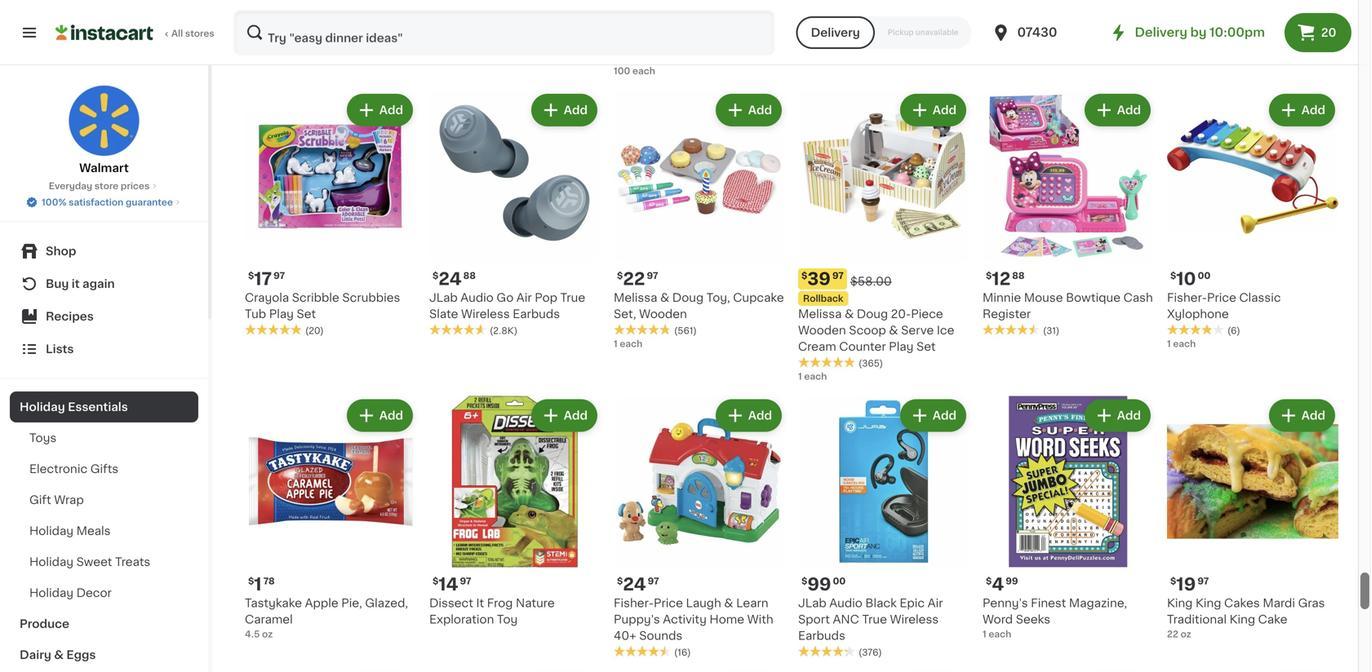Task type: describe. For each thing, give the bounding box(es) containing it.
price for 10
[[1208, 292, 1237, 304]]

2.08
[[245, 50, 266, 59]]

4
[[992, 576, 1004, 594]]

0 horizontal spatial king
[[1168, 598, 1193, 609]]

22 inside king king cakes mardi gras traditional king cake 22 oz
[[1168, 630, 1179, 639]]

$ for $ 39 97 $58.00
[[802, 271, 808, 280]]

walmart link
[[68, 85, 140, 176]]

24 for $ 24 97
[[623, 576, 646, 594]]

1 each for 10
[[1168, 340, 1196, 349]]

register
[[983, 309, 1031, 320]]

do
[[1200, 3, 1217, 14]]

scoop
[[849, 325, 886, 336]]

(365)
[[859, 359, 883, 368]]

likely out of stock
[[999, 38, 1084, 47]]

play inside melissa & doug 20-piece wooden scoop & serve ice cream counter play set
[[889, 341, 914, 353]]

cake
[[1259, 614, 1288, 626]]

the
[[858, 3, 877, 14]]

2 horizontal spatial game
[[1249, 52, 1283, 63]]

0 horizontal spatial 22
[[623, 271, 645, 288]]

hasbro
[[429, 3, 471, 14]]

holiday meals link
[[10, 516, 198, 547]]

gift wrap
[[29, 495, 84, 506]]

$ 24 97
[[617, 576, 659, 594]]

meals
[[76, 526, 111, 537]]

$ 12 88
[[986, 271, 1025, 288]]

& inside fisher-price laugh & learn puppy's activity home with 40+ sounds
[[724, 598, 734, 609]]

$ 22 97
[[617, 271, 658, 288]]

wireless inside jlab audio black epic air sport anc true wireless earbuds
[[890, 614, 939, 626]]

$ for $ 17 97
[[248, 271, 254, 280]]

all
[[171, 29, 183, 38]]

add for $ 17 97
[[379, 105, 403, 116]]

delivery for delivery by 10:00pm
[[1135, 27, 1188, 38]]

air inside jlab audio go air pop true slate wireless earbuds
[[517, 292, 532, 304]]

price for 24
[[654, 598, 683, 609]]

& left "eggs"
[[54, 650, 64, 661]]

anc
[[833, 614, 860, 626]]

audio for 24
[[461, 292, 494, 304]]

dairy
[[20, 650, 51, 661]]

add button for $ 14 97
[[533, 401, 596, 431]]

cash
[[1124, 292, 1153, 304]]

toy,
[[707, 292, 730, 304]]

of inside hasbro the game of life: super mario edition
[[536, 3, 548, 14]]

fisher-price laugh & learn puppy's activity home with 40+ sounds
[[614, 598, 774, 642]]

product group containing 99
[[798, 396, 970, 660]]

88 for 12
[[1013, 271, 1025, 280]]

add button for $ 22 97
[[717, 96, 781, 125]]

1 inside the penny's finest magazine, word seeks 1 each
[[983, 630, 987, 639]]

17
[[254, 271, 272, 288]]

$ for $ 22 97
[[617, 271, 623, 280]]

$ for $ 24 97
[[617, 577, 623, 586]]

gras
[[1299, 598, 1326, 609]]

product group containing 4
[[983, 396, 1154, 641]]

holiday essentials link
[[10, 392, 198, 423]]

classic
[[1240, 292, 1281, 304]]

seeks
[[1016, 614, 1051, 626]]

everyday store prices link
[[49, 180, 159, 193]]

1 for fisher-price classic xylophone
[[1168, 340, 1171, 349]]

& inside "melissa & doug toy, cupcake set, wooden"
[[660, 292, 670, 304]]

product group containing 17
[[245, 91, 416, 338]]

$ 19 97
[[1171, 576, 1210, 594]]

scribble
[[292, 292, 339, 304]]

2 horizontal spatial king
[[1230, 614, 1256, 626]]

recipes link
[[10, 300, 198, 333]]

likely
[[999, 38, 1027, 47]]

holiday for holiday sweet treats
[[29, 557, 73, 568]]

97 for 39
[[833, 271, 844, 280]]

1 horizontal spatial 1 each
[[798, 372, 827, 381]]

shop link
[[10, 235, 198, 268]]

elves
[[798, 19, 829, 31]]

07430 button
[[992, 10, 1090, 56]]

40+
[[614, 631, 637, 642]]

walmart logo image
[[68, 85, 140, 157]]

at
[[832, 19, 843, 31]]

delivery by 10:00pm link
[[1109, 23, 1266, 42]]

hasbro the game of life: super mario edition button
[[429, 0, 601, 48]]

cupcake
[[733, 292, 784, 304]]

wrap
[[54, 495, 84, 506]]

holiday meals
[[29, 526, 111, 537]]

(376)
[[859, 649, 882, 658]]

play inside munchkin  float & play bubbles
[[1086, 3, 1110, 14]]

add for $ 24 88
[[564, 105, 588, 116]]

tastykake apple pie, glazed, caramel 4.5 oz
[[245, 598, 408, 639]]

oz inside 'tastykake apple pie, glazed, caramel 4.5 oz'
[[262, 630, 273, 639]]

add button for $ 99 00
[[902, 401, 965, 431]]

set inside melissa & doug 20-piece wooden scoop & serve ice cream counter play set
[[917, 341, 936, 353]]

melissa for wooden
[[798, 309, 842, 320]]

minnie mouse bowtique cash register
[[983, 292, 1153, 320]]

produce link
[[10, 609, 198, 640]]

1 for melissa & doug toy, cupcake set, wooden
[[614, 340, 618, 349]]

rollback inside 'product' group
[[803, 294, 844, 303]]

product group containing 19
[[1168, 396, 1339, 641]]

add button for $ 1 78
[[348, 401, 411, 431]]

mario
[[466, 19, 499, 31]]

$ for $ 4 99
[[986, 577, 992, 586]]

add for $ 22 97
[[749, 105, 772, 116]]

10:00pm
[[1210, 27, 1266, 38]]

97 for 24
[[648, 577, 659, 586]]

each for melissa & doug toy, cupcake set, wooden
[[620, 340, 643, 349]]

97 for 17
[[274, 271, 285, 280]]

1 horizontal spatial of
[[1047, 38, 1056, 47]]

instacart logo image
[[56, 23, 153, 42]]

oz inside king king cakes mardi gras traditional king cake 22 oz
[[1181, 630, 1192, 639]]

all stores link
[[56, 10, 216, 56]]

100% satisfaction guarantee
[[42, 198, 173, 207]]

laugh
[[686, 598, 722, 609]]

xylophone
[[1168, 309, 1229, 320]]

electronic gifts link
[[10, 454, 198, 485]]

holiday for holiday essentials
[[20, 402, 65, 413]]

24 for $ 24 88
[[439, 271, 462, 288]]

wooden inside "melissa & doug toy, cupcake set, wooden"
[[639, 309, 687, 320]]

fisher- for 10
[[1168, 292, 1208, 304]]

add button for $ 4 99
[[1087, 401, 1150, 431]]

the inside the elf on the shelf scout elves at play kit
[[798, 3, 820, 14]]

walmart
[[79, 162, 129, 174]]

97 for 19
[[1198, 577, 1210, 586]]

1 horizontal spatial game
[[1168, 36, 1202, 47]]

lists link
[[10, 333, 198, 366]]

the inside hasbro the game of life: super mario edition
[[474, 3, 495, 14]]

delivery for delivery
[[811, 27, 860, 38]]

hershey's milk chocolate christmas, candy
[[245, 3, 391, 31]]

14
[[439, 576, 458, 594]]

christmas,
[[245, 19, 307, 31]]

audio for 99
[[830, 598, 863, 609]]

holiday decor link
[[10, 578, 198, 609]]

$ for $ 14 97
[[433, 577, 439, 586]]

piece
[[911, 309, 944, 320]]

finest
[[1031, 598, 1067, 609]]

you
[[1220, 3, 1241, 14]]

satisfaction
[[69, 198, 124, 207]]

add button for $ 17 97
[[348, 96, 411, 125]]

of inside the what do you meme? let's get deep the relationship game full of questions for couples card game
[[1228, 36, 1240, 47]]

$ 17 97
[[248, 271, 285, 288]]

life:
[[550, 3, 575, 14]]

fisher- for 24
[[614, 598, 654, 609]]

(20)
[[305, 327, 324, 336]]

couples
[[1168, 52, 1215, 63]]

$ for $ 10 00
[[1171, 271, 1177, 280]]

dairy & eggs
[[20, 650, 96, 661]]

add for $ 1 78
[[379, 410, 403, 422]]

holiday essentials
[[20, 402, 128, 413]]

each right the 100
[[633, 67, 656, 76]]



Task type: vqa. For each thing, say whether or not it's contained in the screenshot.
it's
no



Task type: locate. For each thing, give the bounding box(es) containing it.
0 vertical spatial 24
[[439, 271, 462, 288]]

super
[[429, 19, 463, 31]]

& left 'toy,' at top right
[[660, 292, 670, 304]]

holiday for holiday meals
[[29, 526, 73, 537]]

19
[[1177, 576, 1196, 594]]

1 each down the set,
[[614, 340, 643, 349]]

melissa for set,
[[614, 292, 658, 304]]

jlab up sport
[[798, 598, 827, 609]]

1 horizontal spatial 88
[[1013, 271, 1025, 280]]

fisher- inside fisher-price laugh & learn puppy's activity home with 40+ sounds
[[614, 598, 654, 609]]

1 horizontal spatial the
[[798, 3, 820, 14]]

wooden up cream
[[798, 325, 846, 336]]

price up activity on the bottom
[[654, 598, 683, 609]]

1 horizontal spatial wireless
[[890, 614, 939, 626]]

(248)
[[674, 53, 699, 62]]

1 each for 22
[[614, 340, 643, 349]]

wooden up (561)
[[639, 309, 687, 320]]

$ for $ 99 00
[[802, 577, 808, 586]]

$ inside $ 17 97
[[248, 271, 254, 280]]

game up edition
[[498, 3, 533, 14]]

each down word
[[989, 630, 1012, 639]]

97 for 22
[[647, 271, 658, 280]]

add for $ 24 97
[[749, 410, 772, 422]]

00 inside $ 99 00
[[833, 577, 846, 586]]

doug left 'toy,' at top right
[[673, 292, 704, 304]]

rollback down 39
[[803, 294, 844, 303]]

delivery down elf
[[811, 27, 860, 38]]

0 vertical spatial 22
[[623, 271, 645, 288]]

nature
[[516, 598, 555, 609]]

97 right 19
[[1198, 577, 1210, 586]]

24 up puppy's at the left bottom of page
[[623, 576, 646, 594]]

$ inside $ 19 97
[[1171, 577, 1177, 586]]

1 horizontal spatial air
[[928, 598, 943, 609]]

1 vertical spatial fisher-
[[614, 598, 654, 609]]

1 horizontal spatial audio
[[830, 598, 863, 609]]

slate
[[429, 309, 458, 320]]

0 horizontal spatial jlab
[[429, 292, 458, 304]]

00 right 10 on the top of the page
[[1198, 271, 1211, 280]]

1 vertical spatial air
[[928, 598, 943, 609]]

tastykake
[[245, 598, 302, 609]]

audio left go
[[461, 292, 494, 304]]

the up mario
[[474, 3, 495, 14]]

$ up puppy's at the left bottom of page
[[617, 577, 623, 586]]

1 vertical spatial wooden
[[798, 325, 846, 336]]

add for $ 19 97
[[1302, 410, 1326, 422]]

$ inside $ 24 97
[[617, 577, 623, 586]]

1 vertical spatial wireless
[[890, 614, 939, 626]]

88 inside the $ 24 88
[[463, 271, 476, 280]]

each for fisher-price classic xylophone
[[1174, 340, 1196, 349]]

(6)
[[1228, 327, 1241, 336]]

the up elves
[[798, 3, 820, 14]]

$ inside $ 10 00
[[1171, 271, 1177, 280]]

97 right 14
[[460, 577, 472, 586]]

88 inside $ 12 88
[[1013, 271, 1025, 280]]

99 right 4
[[1006, 577, 1019, 586]]

1 horizontal spatial earbuds
[[798, 631, 846, 642]]

0 horizontal spatial fisher-
[[614, 598, 654, 609]]

$ inside $ 14 97
[[433, 577, 439, 586]]

& right float
[[1073, 3, 1083, 14]]

add for $ 14 97
[[564, 410, 588, 422]]

39
[[808, 271, 831, 288]]

holiday for holiday decor
[[29, 588, 73, 599]]

delivery button
[[797, 16, 875, 49]]

99 up sport
[[808, 576, 832, 594]]

game down questions
[[1249, 52, 1283, 63]]

doug inside melissa & doug 20-piece wooden scoop & serve ice cream counter play set
[[857, 309, 888, 320]]

true right the pop
[[561, 292, 586, 304]]

1 horizontal spatial 99
[[1006, 577, 1019, 586]]

1 horizontal spatial jlab
[[798, 598, 827, 609]]

melissa
[[614, 292, 658, 304], [798, 309, 842, 320]]

$ for $ 12 88
[[986, 271, 992, 280]]

each down cream
[[805, 372, 827, 381]]

the down you
[[1226, 19, 1247, 31]]

0 horizontal spatial true
[[561, 292, 586, 304]]

97 right 17
[[274, 271, 285, 280]]

jlab inside jlab audio black epic air sport anc true wireless earbuds
[[798, 598, 827, 609]]

audio up anc
[[830, 598, 863, 609]]

audio inside jlab audio go air pop true slate wireless earbuds
[[461, 292, 494, 304]]

1 each down xylophone
[[1168, 340, 1196, 349]]

$ up slate
[[433, 271, 439, 280]]

holiday decor
[[29, 588, 112, 599]]

melissa up cream
[[798, 309, 842, 320]]

2 horizontal spatial the
[[1226, 19, 1247, 31]]

00 for 10
[[1198, 271, 1211, 280]]

$39.97 original price: $58.00 element
[[798, 269, 970, 290]]

$ inside the $ 24 88
[[433, 271, 439, 280]]

what do you meme? let's get deep the relationship game full of questions for couples card game
[[1168, 3, 1322, 63]]

1 horizontal spatial rollback
[[803, 294, 844, 303]]

22 down traditional
[[1168, 630, 1179, 639]]

$ 99 00
[[802, 576, 846, 594]]

0 horizontal spatial melissa
[[614, 292, 658, 304]]

produce
[[20, 619, 69, 630]]

wireless
[[461, 309, 510, 320], [890, 614, 939, 626]]

0 horizontal spatial 1 each
[[614, 340, 643, 349]]

product group containing 39
[[798, 91, 970, 383]]

1 down word
[[983, 630, 987, 639]]

0 vertical spatial 00
[[1198, 271, 1211, 280]]

$ for $ 24 88
[[433, 271, 439, 280]]

it
[[476, 598, 484, 609]]

0 horizontal spatial the
[[474, 3, 495, 14]]

$ inside '$ 39 97 $58.00'
[[802, 271, 808, 280]]

milk
[[306, 3, 329, 14]]

2 horizontal spatial 1 each
[[1168, 340, 1196, 349]]

activity
[[663, 614, 707, 626]]

1 horizontal spatial doug
[[857, 309, 888, 320]]

0 horizontal spatial wireless
[[461, 309, 510, 320]]

delivery
[[1135, 27, 1188, 38], [811, 27, 860, 38]]

add button for $ 12 88
[[1087, 96, 1150, 125]]

00
[[1198, 271, 1211, 280], [833, 577, 846, 586]]

0 vertical spatial true
[[561, 292, 586, 304]]

& inside munchkin  float & play bubbles
[[1073, 3, 1083, 14]]

air inside jlab audio black epic air sport anc true wireless earbuds
[[928, 598, 943, 609]]

wireless up (2.8k)
[[461, 309, 510, 320]]

product group containing 10
[[1168, 91, 1339, 351]]

88 up jlab audio go air pop true slate wireless earbuds at top left
[[463, 271, 476, 280]]

1 left 78
[[254, 576, 262, 594]]

2 vertical spatial game
[[1249, 52, 1283, 63]]

crayola scribble scrubbies tub play set
[[245, 292, 400, 320]]

1 vertical spatial rollback
[[803, 294, 844, 303]]

sweet
[[76, 557, 112, 568]]

00 inside $ 10 00
[[1198, 271, 1211, 280]]

air right epic
[[928, 598, 943, 609]]

100%
[[42, 198, 67, 207]]

$ up crayola
[[248, 271, 254, 280]]

true inside jlab audio go air pop true slate wireless earbuds
[[561, 292, 586, 304]]

set up (20) on the left top
[[297, 309, 316, 320]]

set down the "serve"
[[917, 341, 936, 353]]

1 horizontal spatial melissa
[[798, 309, 842, 320]]

king down 19
[[1168, 598, 1193, 609]]

& up home
[[724, 598, 734, 609]]

1 vertical spatial 22
[[1168, 630, 1179, 639]]

1 vertical spatial audio
[[830, 598, 863, 609]]

jlab inside jlab audio go air pop true slate wireless earbuds
[[429, 292, 458, 304]]

0 horizontal spatial rollback
[[619, 5, 659, 14]]

delivery down what
[[1135, 27, 1188, 38]]

1 vertical spatial price
[[654, 598, 683, 609]]

each inside the penny's finest magazine, word seeks 1 each
[[989, 630, 1012, 639]]

rollback up 100 each
[[619, 5, 659, 14]]

holiday down gift wrap
[[29, 526, 73, 537]]

0 vertical spatial earbuds
[[513, 309, 560, 320]]

0 horizontal spatial 00
[[833, 577, 846, 586]]

lists
[[46, 344, 74, 355]]

holiday up produce
[[29, 588, 73, 599]]

price inside fisher-price laugh & learn puppy's activity home with 40+ sounds
[[654, 598, 683, 609]]

play down crayola
[[269, 309, 294, 320]]

0 horizontal spatial doug
[[673, 292, 704, 304]]

doug up scoop
[[857, 309, 888, 320]]

$ 1 78
[[248, 576, 275, 594]]

oz down traditional
[[1181, 630, 1192, 639]]

0 horizontal spatial 99
[[808, 576, 832, 594]]

melissa & doug toy, cupcake set, wooden
[[614, 292, 784, 320]]

1 each down cream
[[798, 372, 827, 381]]

wooden inside melissa & doug 20-piece wooden scoop & serve ice cream counter play set
[[798, 325, 846, 336]]

play down the
[[846, 19, 870, 31]]

$
[[248, 271, 254, 280], [433, 271, 439, 280], [617, 271, 623, 280], [802, 271, 808, 280], [986, 271, 992, 280], [1171, 271, 1177, 280], [248, 577, 254, 586], [433, 577, 439, 586], [617, 577, 623, 586], [802, 577, 808, 586], [986, 577, 992, 586], [1171, 577, 1177, 586]]

0 vertical spatial rollback
[[619, 5, 659, 14]]

fisher- inside fisher-price classic xylophone
[[1168, 292, 1208, 304]]

bowtique
[[1066, 292, 1121, 304]]

each down xylophone
[[1174, 340, 1196, 349]]

add button for $ 24 97
[[717, 401, 781, 431]]

0 vertical spatial price
[[1208, 292, 1237, 304]]

dairy & eggs link
[[10, 640, 198, 671]]

1 vertical spatial melissa
[[798, 309, 842, 320]]

0 horizontal spatial game
[[498, 3, 533, 14]]

$ 39 97 $58.00
[[802, 271, 892, 288]]

with
[[748, 614, 774, 626]]

0 vertical spatial set
[[297, 309, 316, 320]]

1 vertical spatial jlab
[[798, 598, 827, 609]]

(16)
[[674, 649, 691, 658]]

earbuds inside jlab audio black epic air sport anc true wireless earbuds
[[798, 631, 846, 642]]

word
[[983, 614, 1013, 626]]

product group containing 22
[[614, 91, 785, 351]]

tub
[[245, 309, 266, 320]]

cream
[[798, 341, 837, 353]]

add for $ 99 00
[[933, 410, 957, 422]]

$ up sport
[[802, 577, 808, 586]]

holiday down holiday meals
[[29, 557, 73, 568]]

true down black
[[862, 614, 887, 626]]

97 inside $ 14 97
[[460, 577, 472, 586]]

air right go
[[517, 292, 532, 304]]

22 up the set,
[[623, 271, 645, 288]]

wireless inside jlab audio go air pop true slate wireless earbuds
[[461, 309, 510, 320]]

jlab up slate
[[429, 292, 458, 304]]

sounds
[[639, 631, 683, 642]]

air
[[517, 292, 532, 304], [928, 598, 943, 609]]

$ up minnie
[[986, 271, 992, 280]]

melissa & doug 20-piece wooden scoop & serve ice cream counter play set
[[798, 309, 955, 353]]

Search field
[[235, 11, 774, 54]]

everyday
[[49, 182, 92, 191]]

97 up "melissa & doug toy, cupcake set, wooden"
[[647, 271, 658, 280]]

magazine,
[[1070, 598, 1128, 609]]

$ left $58.00
[[802, 271, 808, 280]]

(83)
[[305, 37, 324, 46]]

munchkin
[[983, 3, 1039, 14]]

97
[[274, 271, 285, 280], [647, 271, 658, 280], [833, 271, 844, 280], [460, 577, 472, 586], [648, 577, 659, 586], [1198, 577, 1210, 586]]

true inside jlab audio black epic air sport anc true wireless earbuds
[[862, 614, 887, 626]]

earbuds down the pop
[[513, 309, 560, 320]]

2 horizontal spatial of
[[1228, 36, 1240, 47]]

decor
[[76, 588, 112, 599]]

game down get at the right top of the page
[[1168, 36, 1202, 47]]

0 vertical spatial audio
[[461, 292, 494, 304]]

& down the '20-'
[[889, 325, 899, 336]]

play down the "serve"
[[889, 341, 914, 353]]

1 horizontal spatial delivery
[[1135, 27, 1188, 38]]

fisher-
[[1168, 292, 1208, 304], [614, 598, 654, 609]]

99 inside $ 4 99
[[1006, 577, 1019, 586]]

1 vertical spatial 24
[[623, 576, 646, 594]]

epic
[[900, 598, 925, 609]]

the inside the what do you meme? let's get deep the relationship game full of questions for couples card game
[[1226, 19, 1247, 31]]

1 down cream
[[798, 372, 802, 381]]

king up traditional
[[1196, 598, 1222, 609]]

97 inside $ 22 97
[[647, 271, 658, 280]]

1 horizontal spatial true
[[862, 614, 887, 626]]

1 vertical spatial doug
[[857, 309, 888, 320]]

add button for $ 10 00
[[1271, 96, 1334, 125]]

$ up dissect
[[433, 577, 439, 586]]

$ inside $ 99 00
[[802, 577, 808, 586]]

1 horizontal spatial wooden
[[798, 325, 846, 336]]

2 88 from the left
[[1013, 271, 1025, 280]]

1 for melissa & doug 20-piece wooden scoop & serve ice cream counter play set
[[798, 372, 802, 381]]

$ up xylophone
[[1171, 271, 1177, 280]]

$ inside $ 1 78
[[248, 577, 254, 586]]

melissa inside melissa & doug 20-piece wooden scoop & serve ice cream counter play set
[[798, 309, 842, 320]]

price inside fisher-price classic xylophone
[[1208, 292, 1237, 304]]

melissa inside "melissa & doug toy, cupcake set, wooden"
[[614, 292, 658, 304]]

$ up traditional
[[1171, 577, 1177, 586]]

oz right 2.08
[[268, 50, 279, 59]]

$ inside $ 4 99
[[986, 577, 992, 586]]

set,
[[614, 309, 636, 320]]

0 vertical spatial doug
[[673, 292, 704, 304]]

add for $ 4 99
[[1118, 410, 1141, 422]]

1 vertical spatial true
[[862, 614, 887, 626]]

jlab audio go air pop true slate wireless earbuds
[[429, 292, 586, 320]]

jlab for 24
[[429, 292, 458, 304]]

88
[[463, 271, 476, 280], [1013, 271, 1025, 280]]

24 up slate
[[439, 271, 462, 288]]

1 vertical spatial earbuds
[[798, 631, 846, 642]]

product group containing 1
[[245, 396, 416, 641]]

fisher- down 10 on the top of the page
[[1168, 292, 1208, 304]]

1 horizontal spatial set
[[917, 341, 936, 353]]

& up scoop
[[845, 309, 854, 320]]

97 inside $ 19 97
[[1198, 577, 1210, 586]]

0 vertical spatial jlab
[[429, 292, 458, 304]]

22
[[623, 271, 645, 288], [1168, 630, 1179, 639]]

it
[[72, 278, 80, 290]]

(31)
[[1043, 327, 1060, 336]]

24
[[439, 271, 462, 288], [623, 576, 646, 594]]

each down the set,
[[620, 340, 643, 349]]

play right float
[[1086, 3, 1110, 14]]

$ left 78
[[248, 577, 254, 586]]

earbuds down sport
[[798, 631, 846, 642]]

add for $ 12 88
[[1118, 105, 1141, 116]]

delivery inside button
[[811, 27, 860, 38]]

penny's
[[983, 598, 1028, 609]]

oz down caramel
[[262, 630, 273, 639]]

1 88 from the left
[[463, 271, 476, 280]]

1 vertical spatial game
[[1168, 36, 1202, 47]]

97 inside $ 24 97
[[648, 577, 659, 586]]

1 down the set,
[[614, 340, 618, 349]]

97 for 14
[[460, 577, 472, 586]]

candy
[[309, 19, 347, 31]]

0 horizontal spatial 24
[[439, 271, 462, 288]]

prices
[[121, 182, 150, 191]]

mardi
[[1263, 598, 1296, 609]]

0 horizontal spatial audio
[[461, 292, 494, 304]]

each for melissa & doug 20-piece wooden scoop & serve ice cream counter play set
[[805, 372, 827, 381]]

king down cakes on the bottom of the page
[[1230, 614, 1256, 626]]

$ 14 97
[[433, 576, 472, 594]]

jlab audio black epic air sport anc true wireless earbuds
[[798, 598, 943, 642]]

$ inside $ 12 88
[[986, 271, 992, 280]]

exploration
[[429, 614, 494, 626]]

100 each
[[614, 67, 656, 76]]

what
[[1168, 3, 1197, 14]]

add button for $ 24 88
[[533, 96, 596, 125]]

of right out
[[1047, 38, 1056, 47]]

0 vertical spatial air
[[517, 292, 532, 304]]

(2.8k)
[[490, 327, 518, 336]]

earbuds
[[513, 309, 560, 320], [798, 631, 846, 642]]

1 horizontal spatial 24
[[623, 576, 646, 594]]

product group containing 14
[[429, 396, 601, 628]]

add for $ 10 00
[[1302, 105, 1326, 116]]

out
[[1029, 38, 1044, 47]]

1 horizontal spatial 00
[[1198, 271, 1211, 280]]

of left life:
[[536, 3, 548, 14]]

full
[[1205, 36, 1225, 47]]

service type group
[[797, 16, 972, 49]]

100% satisfaction guarantee button
[[25, 193, 183, 209]]

0 vertical spatial wireless
[[461, 309, 510, 320]]

$ for $ 19 97
[[1171, 577, 1177, 586]]

electronic
[[29, 464, 87, 475]]

97 inside $ 17 97
[[274, 271, 285, 280]]

0 vertical spatial wooden
[[639, 309, 687, 320]]

0 horizontal spatial earbuds
[[513, 309, 560, 320]]

0 horizontal spatial set
[[297, 309, 316, 320]]

fisher- up puppy's at the left bottom of page
[[614, 598, 654, 609]]

1 horizontal spatial king
[[1196, 598, 1222, 609]]

88 for 24
[[463, 271, 476, 280]]

None search field
[[234, 10, 775, 56]]

audio inside jlab audio black epic air sport anc true wireless earbuds
[[830, 598, 863, 609]]

doug inside "melissa & doug toy, cupcake set, wooden"
[[673, 292, 704, 304]]

earbuds inside jlab audio go air pop true slate wireless earbuds
[[513, 309, 560, 320]]

1 vertical spatial 00
[[833, 577, 846, 586]]

learn
[[737, 598, 769, 609]]

0 horizontal spatial 88
[[463, 271, 476, 280]]

07430
[[1018, 27, 1058, 38]]

00 up anc
[[833, 577, 846, 586]]

1 horizontal spatial price
[[1208, 292, 1237, 304]]

97 up puppy's at the left bottom of page
[[648, 577, 659, 586]]

penny's finest magazine, word seeks 1 each
[[983, 598, 1128, 639]]

questions
[[1243, 36, 1302, 47]]

0 horizontal spatial wooden
[[639, 309, 687, 320]]

jlab for 99
[[798, 598, 827, 609]]

doug for scoop
[[857, 309, 888, 320]]

set inside crayola scribble scrubbies tub play set
[[297, 309, 316, 320]]

$ 4 99
[[986, 576, 1019, 594]]

add button for $ 19 97
[[1271, 401, 1334, 431]]

product group
[[245, 91, 416, 338], [429, 91, 601, 338], [614, 91, 785, 351], [798, 91, 970, 383], [983, 91, 1154, 338], [1168, 91, 1339, 351], [245, 396, 416, 641], [429, 396, 601, 628], [614, 396, 785, 660], [798, 396, 970, 660], [983, 396, 1154, 641], [1168, 396, 1339, 641]]

price up xylophone
[[1208, 292, 1237, 304]]

recipes
[[46, 311, 94, 323]]

88 right 12
[[1013, 271, 1025, 280]]

$ up the set,
[[617, 271, 623, 280]]

$ inside $ 22 97
[[617, 271, 623, 280]]

00 for 99
[[833, 577, 846, 586]]

product group containing 12
[[983, 91, 1154, 338]]

again
[[82, 278, 115, 290]]

of up card
[[1228, 36, 1240, 47]]

chocolate
[[332, 3, 391, 14]]

wireless down epic
[[890, 614, 939, 626]]

0 vertical spatial game
[[498, 3, 533, 14]]

pie,
[[341, 598, 362, 609]]

0 horizontal spatial delivery
[[811, 27, 860, 38]]

counter
[[840, 341, 886, 353]]

20 button
[[1285, 13, 1352, 52]]

gift wrap link
[[10, 485, 198, 516]]

melissa down $ 22 97
[[614, 292, 658, 304]]

0 vertical spatial melissa
[[614, 292, 658, 304]]

0 horizontal spatial of
[[536, 3, 548, 14]]

0 vertical spatial fisher-
[[1168, 292, 1208, 304]]

holiday up toys on the bottom left
[[20, 402, 65, 413]]

cakes
[[1225, 598, 1260, 609]]

0 horizontal spatial air
[[517, 292, 532, 304]]

97 right 39
[[833, 271, 844, 280]]

$ up penny's
[[986, 577, 992, 586]]

1 horizontal spatial 22
[[1168, 630, 1179, 639]]

0 horizontal spatial price
[[654, 598, 683, 609]]

game inside hasbro the game of life: super mario edition
[[498, 3, 533, 14]]

play inside the elf on the shelf scout elves at play kit
[[846, 19, 870, 31]]

1 down xylophone
[[1168, 340, 1171, 349]]

add button
[[348, 96, 411, 125], [533, 96, 596, 125], [717, 96, 781, 125], [902, 96, 965, 125], [1087, 96, 1150, 125], [1271, 96, 1334, 125], [348, 401, 411, 431], [533, 401, 596, 431], [717, 401, 781, 431], [902, 401, 965, 431], [1087, 401, 1150, 431], [1271, 401, 1334, 431]]

$ for $ 1 78
[[248, 577, 254, 586]]

play inside crayola scribble scrubbies tub play set
[[269, 309, 294, 320]]

doug for wooden
[[673, 292, 704, 304]]

1 horizontal spatial fisher-
[[1168, 292, 1208, 304]]

1 vertical spatial set
[[917, 341, 936, 353]]

97 inside '$ 39 97 $58.00'
[[833, 271, 844, 280]]



